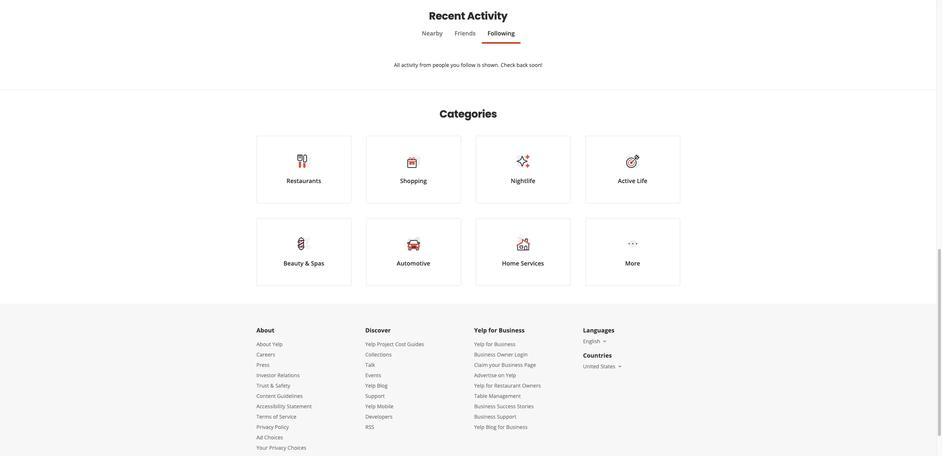 Task type: locate. For each thing, give the bounding box(es) containing it.
1 horizontal spatial blog
[[486, 424, 497, 431]]

business up owner
[[494, 341, 516, 348]]

for down business support link
[[498, 424, 505, 431]]

advertise
[[474, 372, 497, 379]]

yelp up table
[[474, 383, 485, 390]]

owners
[[522, 383, 541, 390]]

states
[[601, 363, 615, 370]]

16 chevron down v2 image down languages
[[602, 339, 608, 345]]

automotive
[[397, 260, 430, 268]]

press link
[[256, 362, 270, 369]]

2 about from the top
[[256, 341, 271, 348]]

yelp for business business owner login claim your business page advertise on yelp yelp for restaurant owners table management business success stories business support yelp blog for business
[[474, 341, 541, 431]]

page
[[524, 362, 536, 369]]

1 vertical spatial choices
[[288, 445, 306, 452]]

english
[[583, 338, 600, 345]]

choices
[[264, 434, 283, 441], [288, 445, 306, 452]]

yelp up careers
[[272, 341, 283, 348]]

choices down policy
[[288, 445, 306, 452]]

beauty
[[284, 260, 304, 268]]

for down advertise
[[486, 383, 493, 390]]

success
[[497, 403, 516, 410]]

nearby
[[422, 29, 443, 37]]

0 horizontal spatial support
[[365, 393, 385, 400]]

yelp down the events link
[[365, 383, 376, 390]]

0 vertical spatial &
[[305, 260, 309, 268]]

yelp down business support link
[[474, 424, 485, 431]]

1 horizontal spatial choices
[[288, 445, 306, 452]]

login
[[515, 351, 528, 359]]

choices down privacy policy 'link' in the left of the page
[[264, 434, 283, 441]]

blog down business support link
[[486, 424, 497, 431]]

claim your business page link
[[474, 362, 536, 369]]

you
[[451, 61, 460, 69]]

blog
[[377, 383, 388, 390], [486, 424, 497, 431]]

yelp for business
[[474, 327, 525, 335]]

for up business owner login link
[[486, 341, 493, 348]]

yelp for business link
[[474, 341, 516, 348]]

active
[[618, 177, 636, 185]]

16 chevron down v2 image
[[602, 339, 608, 345], [617, 364, 623, 370]]

1 vertical spatial 16 chevron down v2 image
[[617, 364, 623, 370]]

privacy down the terms
[[256, 424, 274, 431]]

about inside about yelp careers press investor relations trust & safety content guidelines accessibility statement terms of service privacy policy ad choices your privacy choices
[[256, 341, 271, 348]]

home services link
[[476, 219, 571, 286]]

0 vertical spatial blog
[[377, 383, 388, 390]]

business
[[499, 327, 525, 335], [494, 341, 516, 348], [474, 351, 496, 359], [502, 362, 523, 369], [474, 403, 496, 410], [474, 414, 496, 421], [506, 424, 528, 431]]

0 horizontal spatial choices
[[264, 434, 283, 441]]

& right trust
[[270, 383, 274, 390]]

privacy policy link
[[256, 424, 289, 431]]

privacy
[[256, 424, 274, 431], [269, 445, 286, 452]]

countries
[[583, 352, 612, 360]]

accessibility
[[256, 403, 285, 410]]

yelp for restaurant owners link
[[474, 383, 541, 390]]

restaurants link
[[256, 136, 351, 204]]

life
[[637, 177, 647, 185]]

discover
[[365, 327, 391, 335]]

0 vertical spatial support
[[365, 393, 385, 400]]

16 chevron down v2 image inside english dropdown button
[[602, 339, 608, 345]]

1 vertical spatial privacy
[[269, 445, 286, 452]]

recent activity
[[429, 9, 508, 23]]

of
[[273, 414, 278, 421]]

ad choices link
[[256, 434, 283, 441]]

0 vertical spatial 16 chevron down v2 image
[[602, 339, 608, 345]]

developers link
[[365, 414, 393, 421]]

investor relations link
[[256, 372, 300, 379]]

about up about yelp link
[[256, 327, 274, 335]]

for
[[489, 327, 497, 335], [486, 341, 493, 348], [486, 383, 493, 390], [498, 424, 505, 431]]

tab list
[[256, 29, 680, 44]]

events link
[[365, 372, 381, 379]]

0 horizontal spatial 16 chevron down v2 image
[[602, 339, 608, 345]]

restaurant
[[494, 383, 521, 390]]

1 vertical spatial blog
[[486, 424, 497, 431]]

united states
[[583, 363, 615, 370]]

check
[[501, 61, 515, 69]]

safety
[[275, 383, 290, 390]]

about up careers
[[256, 341, 271, 348]]

0 horizontal spatial &
[[270, 383, 274, 390]]

united
[[583, 363, 599, 370]]

16 chevron down v2 image inside united states popup button
[[617, 364, 623, 370]]

policy
[[275, 424, 289, 431]]

relations
[[278, 372, 300, 379]]

shopping link
[[366, 136, 461, 204]]

events
[[365, 372, 381, 379]]

activity
[[467, 9, 508, 23]]

press
[[256, 362, 270, 369]]

yelp project cost guides link
[[365, 341, 424, 348]]

restaurants
[[287, 177, 321, 185]]

business down stories
[[506, 424, 528, 431]]

languages
[[583, 327, 615, 335]]

terms
[[256, 414, 272, 421]]

ad
[[256, 434, 263, 441]]

more
[[625, 260, 640, 268]]

blog up support link
[[377, 383, 388, 390]]

yelp project cost guides collections talk events yelp blog support yelp mobile developers rss
[[365, 341, 424, 431]]

1 horizontal spatial &
[[305, 260, 309, 268]]

16 chevron down v2 image for languages
[[602, 339, 608, 345]]

careers link
[[256, 351, 275, 359]]

about
[[256, 327, 274, 335], [256, 341, 271, 348]]

beauty & spas link
[[256, 219, 351, 286]]

explore recent activity section section
[[256, 0, 680, 90]]

0 horizontal spatial blog
[[377, 383, 388, 390]]

1 horizontal spatial 16 chevron down v2 image
[[617, 364, 623, 370]]

content
[[256, 393, 276, 400]]

for up yelp for business link
[[489, 327, 497, 335]]

statement
[[287, 403, 312, 410]]

mobile
[[377, 403, 394, 410]]

1 horizontal spatial support
[[497, 414, 516, 421]]

1 vertical spatial &
[[270, 383, 274, 390]]

support down success
[[497, 414, 516, 421]]

trust
[[256, 383, 269, 390]]

content guidelines link
[[256, 393, 303, 400]]

1 vertical spatial support
[[497, 414, 516, 421]]

support down yelp blog link
[[365, 393, 385, 400]]

16 chevron down v2 image right states at bottom right
[[617, 364, 623, 370]]

soon!
[[529, 61, 543, 69]]

1 vertical spatial about
[[256, 341, 271, 348]]

&
[[305, 260, 309, 268], [270, 383, 274, 390]]

business support link
[[474, 414, 516, 421]]

your
[[256, 445, 268, 452]]

1 about from the top
[[256, 327, 274, 335]]

& left spas
[[305, 260, 309, 268]]

0 vertical spatial about
[[256, 327, 274, 335]]

support inside yelp project cost guides collections talk events yelp blog support yelp mobile developers rss
[[365, 393, 385, 400]]

yelp up claim
[[474, 341, 485, 348]]

privacy down ad choices link
[[269, 445, 286, 452]]



Task type: describe. For each thing, give the bounding box(es) containing it.
business success stories link
[[474, 403, 534, 410]]

your privacy choices link
[[256, 445, 306, 452]]

blog inside yelp for business business owner login claim your business page advertise on yelp yelp for restaurant owners table management business success stories business support yelp blog for business
[[486, 424, 497, 431]]

shown.
[[482, 61, 499, 69]]

shopping
[[400, 177, 427, 185]]

& inside about yelp careers press investor relations trust & safety content guidelines accessibility statement terms of service privacy policy ad choices your privacy choices
[[270, 383, 274, 390]]

0 vertical spatial choices
[[264, 434, 283, 441]]

talk link
[[365, 362, 375, 369]]

project
[[377, 341, 394, 348]]

about yelp link
[[256, 341, 283, 348]]

home
[[502, 260, 519, 268]]

cost
[[395, 341, 406, 348]]

investor
[[256, 372, 276, 379]]

terms of service link
[[256, 414, 296, 421]]

on
[[498, 372, 505, 379]]

about yelp careers press investor relations trust & safety content guidelines accessibility statement terms of service privacy policy ad choices your privacy choices
[[256, 341, 312, 452]]

table management link
[[474, 393, 521, 400]]

accessibility statement link
[[256, 403, 312, 410]]

business up claim
[[474, 351, 496, 359]]

0 vertical spatial privacy
[[256, 424, 274, 431]]

business down owner
[[502, 362, 523, 369]]

business up 'yelp blog for business' link
[[474, 414, 496, 421]]

follow
[[461, 61, 476, 69]]

from
[[420, 61, 431, 69]]

yelp right on
[[506, 372, 516, 379]]

yelp blog link
[[365, 383, 388, 390]]

beauty & spas
[[284, 260, 324, 268]]

business owner login link
[[474, 351, 528, 359]]

home services
[[502, 260, 544, 268]]

automotive link
[[366, 219, 461, 286]]

active life
[[618, 177, 647, 185]]

more link
[[585, 219, 680, 286]]

recent
[[429, 9, 465, 23]]

yelp mobile link
[[365, 403, 394, 410]]

united states button
[[583, 363, 623, 370]]

following
[[488, 29, 515, 37]]

yelp inside about yelp careers press investor relations trust & safety content guidelines accessibility statement terms of service privacy policy ad choices your privacy choices
[[272, 341, 283, 348]]

advertise on yelp link
[[474, 372, 516, 379]]

back
[[517, 61, 528, 69]]

& inside category navigation section navigation
[[305, 260, 309, 268]]

table
[[474, 393, 487, 400]]

category navigation section navigation
[[249, 90, 688, 304]]

yelp down support link
[[365, 403, 376, 410]]

active life link
[[585, 136, 680, 204]]

collections link
[[365, 351, 392, 359]]

spas
[[311, 260, 324, 268]]

friends
[[455, 29, 476, 37]]

people
[[433, 61, 449, 69]]

activity
[[401, 61, 418, 69]]

all activity from people you follow is shown. check back soon!
[[394, 61, 543, 69]]

support link
[[365, 393, 385, 400]]

stories
[[517, 403, 534, 410]]

about for about yelp careers press investor relations trust & safety content guidelines accessibility statement terms of service privacy policy ad choices your privacy choices
[[256, 341, 271, 348]]

talk
[[365, 362, 375, 369]]

rss
[[365, 424, 374, 431]]

nightlife
[[511, 177, 535, 185]]

tab list containing nearby
[[256, 29, 680, 44]]

nightlife link
[[476, 136, 571, 204]]

collections
[[365, 351, 392, 359]]

owner
[[497, 351, 513, 359]]

is
[[477, 61, 481, 69]]

business down table
[[474, 403, 496, 410]]

guides
[[407, 341, 424, 348]]

support inside yelp for business business owner login claim your business page advertise on yelp yelp for restaurant owners table management business success stories business support yelp blog for business
[[497, 414, 516, 421]]

trust & safety link
[[256, 383, 290, 390]]

english button
[[583, 338, 608, 345]]

rss link
[[365, 424, 374, 431]]

yelp up yelp for business link
[[474, 327, 487, 335]]

16 chevron down v2 image for countries
[[617, 364, 623, 370]]

your
[[489, 362, 500, 369]]

business up yelp for business link
[[499, 327, 525, 335]]

guidelines
[[277, 393, 303, 400]]

yelp blog for business link
[[474, 424, 528, 431]]

yelp up collections
[[365, 341, 376, 348]]

about for about
[[256, 327, 274, 335]]

careers
[[256, 351, 275, 359]]

management
[[489, 393, 521, 400]]

service
[[279, 414, 296, 421]]

categories
[[440, 107, 497, 121]]

blog inside yelp project cost guides collections talk events yelp blog support yelp mobile developers rss
[[377, 383, 388, 390]]

claim
[[474, 362, 488, 369]]

services
[[521, 260, 544, 268]]



Task type: vqa. For each thing, say whether or not it's contained in the screenshot.
the Cost
yes



